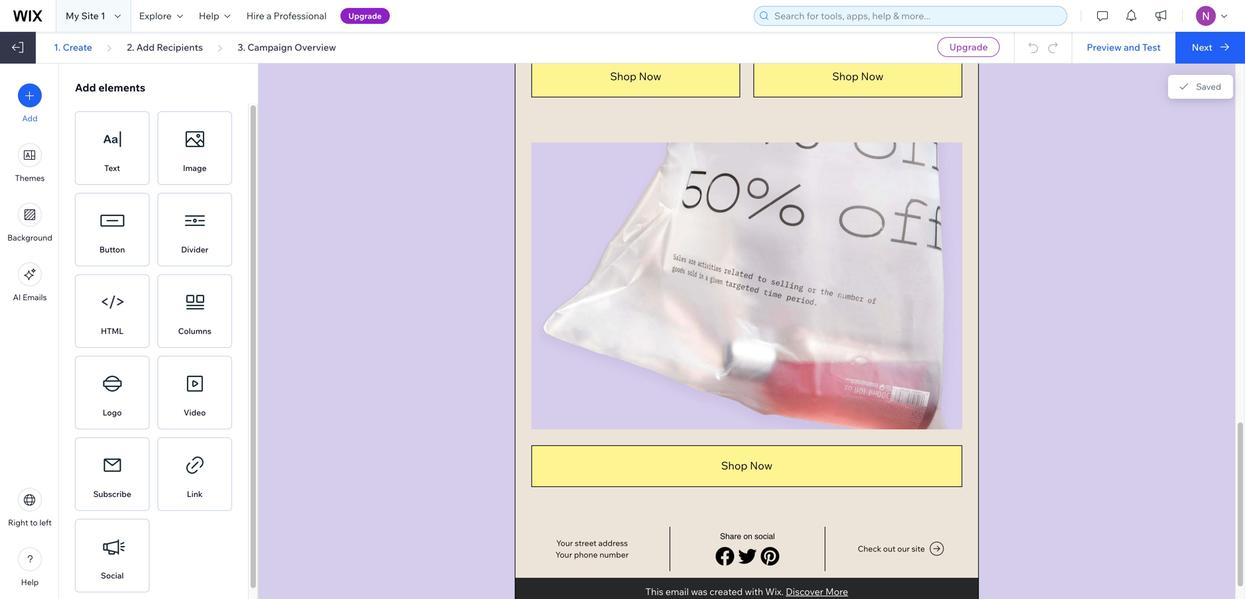 Task type: locate. For each thing, give the bounding box(es) containing it.
your left the phone
[[556, 550, 573, 560]]

2. add recipients link
[[127, 41, 203, 53]]

0 horizontal spatial add
[[22, 113, 38, 123]]

0 vertical spatial upgrade button
[[341, 8, 390, 24]]

left
[[39, 518, 52, 528]]

0 vertical spatial help
[[199, 10, 219, 22]]

our
[[898, 544, 910, 554]]

hire
[[247, 10, 265, 22]]

social
[[755, 532, 775, 542]]

1 horizontal spatial shop
[[722, 460, 748, 473]]

social
[[101, 571, 124, 581]]

add for add elements
[[75, 81, 96, 94]]

help button down right to left
[[18, 548, 42, 588]]

1 horizontal spatial help button
[[191, 0, 239, 32]]

your
[[557, 539, 573, 549], [556, 550, 573, 560]]

‌
[[784, 586, 784, 598]]

right to left button
[[8, 488, 52, 528]]

help down right to left
[[21, 578, 39, 588]]

0 horizontal spatial help button
[[18, 548, 42, 588]]

phone
[[574, 550, 598, 560]]

add inside button
[[22, 113, 38, 123]]

site
[[912, 544, 926, 554]]

2 horizontal spatial shop now
[[833, 70, 884, 83]]

test
[[1143, 41, 1162, 53]]

emails
[[23, 293, 47, 303]]

upgrade
[[349, 11, 382, 21], [950, 41, 989, 53]]

add left elements
[[75, 81, 96, 94]]

help button left hire
[[191, 0, 239, 32]]

my
[[66, 10, 79, 22]]

add elements
[[75, 81, 145, 94]]

upgrade button down 'search for tools, apps, help & more...' field on the top
[[938, 37, 1001, 57]]

check
[[858, 544, 882, 554]]

professional
[[274, 10, 327, 22]]

2 vertical spatial add
[[22, 113, 38, 123]]

3. campaign overview link
[[238, 41, 336, 53]]

check out our site link
[[858, 541, 945, 558]]

0 vertical spatial help button
[[191, 0, 239, 32]]

help
[[199, 10, 219, 22], [21, 578, 39, 588]]

saved
[[1197, 81, 1222, 92]]

a
[[267, 10, 272, 22]]

upgrade down 'search for tools, apps, help & more...' field on the top
[[950, 41, 989, 53]]

video
[[184, 408, 206, 418]]

shop now
[[611, 70, 662, 83], [833, 70, 884, 83], [722, 460, 773, 473]]

upgrade button right 'professional'
[[341, 8, 390, 24]]

0 vertical spatial add
[[137, 41, 155, 53]]

2 horizontal spatial now
[[862, 70, 884, 83]]

create
[[63, 41, 92, 53]]

themes button
[[15, 143, 45, 183]]

shop
[[611, 70, 637, 83], [833, 70, 859, 83], [722, 460, 748, 473]]

1. create link
[[54, 41, 92, 53]]

image
[[183, 163, 207, 173]]

add up the themes button
[[22, 113, 38, 123]]

2.
[[127, 41, 134, 53]]

right to left
[[8, 518, 52, 528]]

next button
[[1176, 32, 1246, 64]]

1 vertical spatial add
[[75, 81, 96, 94]]

0 horizontal spatial help
[[21, 578, 39, 588]]

1 horizontal spatial upgrade button
[[938, 37, 1001, 57]]

help up recipients
[[199, 10, 219, 22]]

this email was created with wix. ‌ discover more
[[646, 586, 849, 598]]

upgrade button
[[341, 8, 390, 24], [938, 37, 1001, 57]]

your street address your phone number
[[556, 539, 629, 560]]

background button
[[7, 203, 52, 243]]

0 vertical spatial upgrade
[[349, 11, 382, 21]]

shop now link
[[564, 57, 708, 96], [786, 57, 931, 96], [682, 447, 813, 486]]

hire a professional link
[[239, 0, 335, 32]]

share on facebook image
[[716, 548, 735, 566]]

1 horizontal spatial add
[[75, 81, 96, 94]]

ai emails button
[[13, 263, 47, 303]]

share on pinterest image
[[761, 548, 780, 566]]

site
[[81, 10, 99, 22]]

this email was created with wix.
[[646, 586, 784, 598]]

upgrade right 'professional'
[[349, 11, 382, 21]]

ai
[[13, 293, 21, 303]]

text
[[104, 163, 120, 173]]

preview
[[1088, 41, 1122, 53]]

preview and test
[[1088, 41, 1162, 53]]

themes
[[15, 173, 45, 183]]

now
[[639, 70, 662, 83], [862, 70, 884, 83], [750, 460, 773, 473]]

add
[[137, 41, 155, 53], [75, 81, 96, 94], [22, 113, 38, 123]]

help button
[[191, 0, 239, 32], [18, 548, 42, 588]]

explore
[[139, 10, 172, 22]]

0 horizontal spatial upgrade button
[[341, 8, 390, 24]]

your left street
[[557, 539, 573, 549]]

1 horizontal spatial upgrade
[[950, 41, 989, 53]]

add right 2.
[[137, 41, 155, 53]]



Task type: describe. For each thing, give the bounding box(es) containing it.
hire a professional
[[247, 10, 327, 22]]

recipients
[[157, 41, 203, 53]]

button
[[100, 245, 125, 255]]

add button
[[18, 84, 42, 123]]

html
[[101, 326, 124, 336]]

and
[[1125, 41, 1141, 53]]

1 vertical spatial help button
[[18, 548, 42, 588]]

0 horizontal spatial now
[[639, 70, 662, 83]]

subscribe
[[93, 490, 131, 500]]

overview
[[295, 41, 336, 53]]

discover more link
[[786, 586, 849, 598]]

on
[[744, 532, 753, 542]]

elements
[[99, 81, 145, 94]]

my site 1
[[66, 10, 105, 22]]

0 vertical spatial your
[[557, 539, 573, 549]]

your street address link
[[557, 539, 628, 549]]

1 horizontal spatial help
[[199, 10, 219, 22]]

to
[[30, 518, 38, 528]]

2. add recipients
[[127, 41, 203, 53]]

Search for tools, apps, help & more... field
[[771, 7, 1064, 25]]

link
[[187, 490, 203, 500]]

0 horizontal spatial upgrade
[[349, 11, 382, 21]]

1 vertical spatial upgrade button
[[938, 37, 1001, 57]]

2 horizontal spatial add
[[137, 41, 155, 53]]

next
[[1193, 41, 1213, 53]]

3.
[[238, 41, 246, 53]]

1.
[[54, 41, 61, 53]]

ai emails
[[13, 293, 47, 303]]

logo
[[103, 408, 122, 418]]

1 vertical spatial your
[[556, 550, 573, 560]]

1 horizontal spatial now
[[750, 460, 773, 473]]

your phone number link
[[556, 550, 629, 560]]

columns
[[178, 326, 211, 336]]

0 horizontal spatial shop
[[611, 70, 637, 83]]

address
[[599, 539, 628, 549]]

add for add
[[22, 113, 38, 123]]

0 horizontal spatial shop now
[[611, 70, 662, 83]]

divider
[[181, 245, 209, 255]]

street
[[575, 539, 597, 549]]

3. campaign overview
[[238, 41, 336, 53]]

check out our site
[[858, 544, 926, 554]]

right
[[8, 518, 28, 528]]

out
[[884, 544, 896, 554]]

campaign
[[248, 41, 293, 53]]

discover more
[[786, 586, 849, 598]]

1
[[101, 10, 105, 22]]

1 horizontal spatial shop now
[[722, 460, 773, 473]]

share on twitter image
[[739, 548, 757, 566]]

number
[[600, 550, 629, 560]]

2 horizontal spatial shop
[[833, 70, 859, 83]]

1 vertical spatial upgrade
[[950, 41, 989, 53]]

1. create
[[54, 41, 92, 53]]

1 vertical spatial help
[[21, 578, 39, 588]]

share
[[721, 532, 742, 542]]

share on social
[[721, 532, 775, 542]]

background
[[7, 233, 52, 243]]



Task type: vqa. For each thing, say whether or not it's contained in the screenshot.
Sidebar element
no



